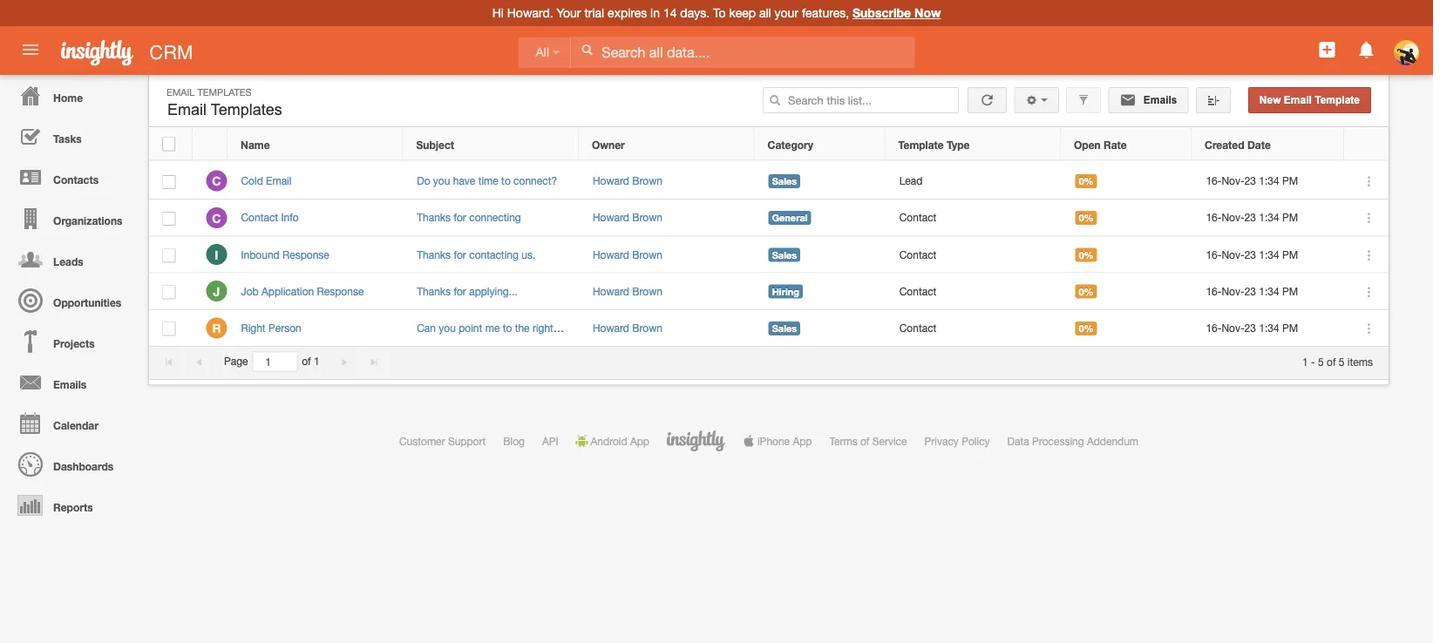 Task type: vqa. For each thing, say whether or not it's contained in the screenshot.


Task type: locate. For each thing, give the bounding box(es) containing it.
inbound response
[[241, 248, 329, 261]]

howard brown inside j row
[[593, 285, 663, 297]]

brown inside i row
[[632, 248, 663, 261]]

5 right -
[[1318, 355, 1324, 368]]

rate
[[1104, 139, 1127, 151]]

in
[[651, 6, 660, 20]]

23 inside j row
[[1245, 285, 1256, 297]]

c left cold
[[212, 174, 221, 188]]

show list view filters image
[[1078, 94, 1090, 106]]

thanks for connecting link
[[417, 212, 521, 224]]

0% cell for do you have time to connect?
[[1062, 163, 1193, 200]]

can you point me to the right person? howard brown
[[417, 322, 663, 334]]

1
[[314, 355, 320, 368], [1303, 355, 1308, 368]]

to inside r row
[[503, 322, 512, 334]]

nov-
[[1222, 175, 1245, 187], [1222, 212, 1245, 224], [1222, 248, 1245, 261], [1222, 285, 1245, 297], [1222, 322, 1245, 334]]

you right can
[[439, 322, 456, 334]]

5 pm from the top
[[1283, 322, 1298, 334]]

0 horizontal spatial emails link
[[4, 362, 139, 403]]

support
[[448, 435, 486, 447]]

3 for from the top
[[454, 285, 466, 297]]

2 16-nov-23 1:34 pm cell from the top
[[1193, 200, 1345, 237]]

1 1:34 from the top
[[1259, 175, 1280, 187]]

nov- inside i row
[[1222, 248, 1245, 261]]

thanks inside j row
[[417, 285, 451, 297]]

to right time at the left
[[501, 175, 511, 187]]

1 vertical spatial emails link
[[4, 362, 139, 403]]

response inside j row
[[317, 285, 364, 297]]

Search this list... text field
[[763, 87, 959, 113]]

16-
[[1206, 175, 1222, 187], [1206, 212, 1222, 224], [1206, 248, 1222, 261], [1206, 285, 1222, 297], [1206, 322, 1222, 334]]

5 23 from the top
[[1245, 322, 1256, 334]]

3 sales cell from the top
[[755, 310, 886, 347]]

2 c link from the top
[[206, 207, 227, 228]]

howard brown link for thanks for connecting
[[593, 212, 663, 224]]

thanks
[[417, 212, 451, 224], [417, 248, 451, 261], [417, 285, 451, 297]]

right person
[[241, 322, 301, 334]]

2 pm from the top
[[1283, 212, 1298, 224]]

1 howard from the top
[[593, 175, 629, 187]]

app for iphone app
[[793, 435, 812, 447]]

0 vertical spatial you
[[433, 175, 450, 187]]

0 vertical spatial for
[[454, 212, 466, 224]]

1 vertical spatial sales
[[772, 249, 797, 261]]

3 contact cell from the top
[[886, 273, 1062, 310]]

16-nov-23 1:34 pm cell for thanks for applying...
[[1193, 273, 1345, 310]]

1 sales cell from the top
[[755, 163, 886, 200]]

sales up hiring
[[772, 249, 797, 261]]

1 left -
[[1303, 355, 1308, 368]]

c
[[212, 174, 221, 188], [212, 211, 221, 225]]

16- inside j row
[[1206, 285, 1222, 297]]

1 c from the top
[[212, 174, 221, 188]]

3 0% from the top
[[1079, 249, 1094, 261]]

pm
[[1283, 175, 1298, 187], [1283, 212, 1298, 224], [1283, 248, 1298, 261], [1283, 285, 1298, 297], [1283, 322, 1298, 334]]

thanks for j
[[417, 285, 451, 297]]

email templates button
[[163, 97, 287, 123]]

howard brown inside i row
[[593, 248, 663, 261]]

sales cell down general
[[755, 237, 886, 273]]

3 thanks from the top
[[417, 285, 451, 297]]

1:34 inside i row
[[1259, 248, 1280, 261]]

privacy policy link
[[925, 435, 990, 447]]

4 brown from the top
[[632, 285, 663, 297]]

0 horizontal spatial 5
[[1318, 355, 1324, 368]]

16-nov-23 1:34 pm cell for thanks for connecting
[[1193, 200, 1345, 237]]

1 vertical spatial thanks
[[417, 248, 451, 261]]

subscribe now link
[[853, 6, 941, 20]]

brown inside j row
[[632, 285, 663, 297]]

nov- inside j row
[[1222, 285, 1245, 297]]

1 vertical spatial c
[[212, 211, 221, 225]]

white image
[[581, 44, 593, 56]]

3 23 from the top
[[1245, 248, 1256, 261]]

2 thanks from the top
[[417, 248, 451, 261]]

2 5 from the left
[[1339, 355, 1345, 368]]

5 left items
[[1339, 355, 1345, 368]]

for inside i row
[[454, 248, 466, 261]]

1 right the 1 field
[[314, 355, 320, 368]]

2 23 from the top
[[1245, 212, 1256, 224]]

0% inside r row
[[1079, 323, 1094, 334]]

template down 'notifications' icon
[[1315, 94, 1360, 106]]

thanks inside i row
[[417, 248, 451, 261]]

1 vertical spatial response
[[317, 285, 364, 297]]

email templates email templates
[[167, 86, 282, 119]]

sales cell
[[755, 163, 886, 200], [755, 237, 886, 273], [755, 310, 886, 347]]

2 16- from the top
[[1206, 212, 1222, 224]]

for
[[454, 212, 466, 224], [454, 248, 466, 261], [454, 285, 466, 297]]

5 nov- from the top
[[1222, 322, 1245, 334]]

job application response link
[[241, 285, 373, 297]]

2 nov- from the top
[[1222, 212, 1245, 224]]

all link
[[518, 37, 571, 68]]

for left connecting
[[454, 212, 466, 224]]

4 16-nov-23 1:34 pm from the top
[[1206, 285, 1298, 297]]

row containing name
[[149, 128, 1388, 161]]

1 c row from the top
[[149, 163, 1389, 200]]

4 16-nov-23 1:34 pm cell from the top
[[1193, 273, 1345, 310]]

2 vertical spatial sales cell
[[755, 310, 886, 347]]

1 vertical spatial c link
[[206, 207, 227, 228]]

contact inside r row
[[899, 322, 937, 334]]

howard brown for do you have time to connect?
[[593, 175, 663, 187]]

16-nov-23 1:34 pm inside i row
[[1206, 248, 1298, 261]]

created
[[1205, 139, 1245, 151]]

c link for contact info
[[206, 207, 227, 228]]

contact inside j row
[[899, 285, 937, 297]]

1 5 from the left
[[1318, 355, 1324, 368]]

howard brown for thanks for connecting
[[593, 212, 663, 224]]

navigation containing home
[[0, 75, 139, 526]]

16-nov-23 1:34 pm cell for do you have time to connect?
[[1193, 163, 1345, 200]]

1 16-nov-23 1:34 pm cell from the top
[[1193, 163, 1345, 200]]

you for do
[[433, 175, 450, 187]]

pm for thanks for connecting
[[1283, 212, 1298, 224]]

nov- for thanks for applying...
[[1222, 285, 1245, 297]]

new email template link
[[1248, 87, 1371, 113]]

for inside c 'row'
[[454, 212, 466, 224]]

contact
[[241, 212, 278, 224], [899, 212, 937, 224], [899, 248, 937, 261], [899, 285, 937, 297], [899, 322, 937, 334]]

1 sales from the top
[[772, 176, 797, 187]]

all
[[536, 46, 549, 59]]

2 sales from the top
[[772, 249, 797, 261]]

1 vertical spatial templates
[[211, 101, 282, 119]]

5 howard from the top
[[593, 322, 629, 334]]

1 horizontal spatial emails
[[1141, 94, 1177, 106]]

2 0% cell from the top
[[1062, 200, 1193, 237]]

contact inside i row
[[899, 248, 937, 261]]

tasks
[[53, 133, 82, 145]]

contact for c
[[899, 212, 937, 224]]

blog
[[503, 435, 525, 447]]

sales cell down category
[[755, 163, 886, 200]]

3 howard from the top
[[593, 248, 629, 261]]

0 horizontal spatial app
[[630, 435, 649, 447]]

3 howard brown from the top
[[593, 248, 663, 261]]

thanks up can
[[417, 285, 451, 297]]

2 vertical spatial sales
[[772, 323, 797, 334]]

of right -
[[1327, 355, 1336, 368]]

c link up i link
[[206, 207, 227, 228]]

1 vertical spatial sales cell
[[755, 237, 886, 273]]

0% for do you have time to connect?
[[1079, 176, 1094, 187]]

4 contact cell from the top
[[886, 310, 1062, 347]]

howard inside r row
[[593, 322, 629, 334]]

3 brown from the top
[[632, 248, 663, 261]]

can
[[417, 322, 436, 334]]

16-nov-23 1:34 pm for thanks for contacting us.
[[1206, 248, 1298, 261]]

5 brown from the top
[[632, 322, 663, 334]]

1 16-nov-23 1:34 pm from the top
[[1206, 175, 1298, 187]]

2 contact cell from the top
[[886, 237, 1062, 273]]

date
[[1248, 139, 1271, 151]]

5
[[1318, 355, 1324, 368], [1339, 355, 1345, 368]]

you inside r row
[[439, 322, 456, 334]]

4 howard from the top
[[593, 285, 629, 297]]

4 16- from the top
[[1206, 285, 1222, 297]]

1 vertical spatial template
[[898, 139, 944, 151]]

None checkbox
[[163, 175, 176, 189], [163, 249, 176, 263], [163, 322, 176, 336], [163, 175, 176, 189], [163, 249, 176, 263], [163, 322, 176, 336]]

1 pm from the top
[[1283, 175, 1298, 187]]

3 16- from the top
[[1206, 248, 1222, 261]]

privacy policy
[[925, 435, 990, 447]]

0 vertical spatial sales cell
[[755, 163, 886, 200]]

hi
[[492, 6, 504, 20]]

app right android
[[630, 435, 649, 447]]

nov- for thanks for connecting
[[1222, 212, 1245, 224]]

can you point me to the right person? link
[[417, 322, 595, 334]]

1 horizontal spatial app
[[793, 435, 812, 447]]

1 vertical spatial you
[[439, 322, 456, 334]]

lead
[[899, 175, 923, 187]]

0% for thanks for connecting
[[1079, 212, 1094, 224]]

4 1:34 from the top
[[1259, 285, 1280, 297]]

row group
[[149, 163, 1389, 347]]

sales for r
[[772, 323, 797, 334]]

contact info
[[241, 212, 299, 224]]

5 16- from the top
[[1206, 322, 1222, 334]]

3 0% cell from the top
[[1062, 237, 1193, 273]]

3 pm from the top
[[1283, 248, 1298, 261]]

r row
[[149, 310, 1389, 347]]

of right the 1 field
[[302, 355, 311, 368]]

howard brown
[[593, 175, 663, 187], [593, 212, 663, 224], [593, 248, 663, 261], [593, 285, 663, 297]]

emails up calendar link
[[53, 378, 87, 391]]

right
[[241, 322, 266, 334]]

calendar
[[53, 419, 98, 432]]

howard brown link for thanks for applying...
[[593, 285, 663, 297]]

1 app from the left
[[630, 435, 649, 447]]

android app
[[591, 435, 649, 447]]

i
[[215, 248, 218, 262]]

2 sales cell from the top
[[755, 237, 886, 273]]

5 16-nov-23 1:34 pm from the top
[[1206, 322, 1298, 334]]

3 sales from the top
[[772, 323, 797, 334]]

time
[[478, 175, 499, 187]]

0 vertical spatial emails
[[1141, 94, 1177, 106]]

2 16-nov-23 1:34 pm from the top
[[1206, 212, 1298, 224]]

4 0% from the top
[[1079, 286, 1094, 297]]

0 vertical spatial to
[[501, 175, 511, 187]]

response up job application response link
[[282, 248, 329, 261]]

templates
[[197, 86, 252, 98], [211, 101, 282, 119]]

0% inside i row
[[1079, 249, 1094, 261]]

0% cell
[[1062, 163, 1193, 200], [1062, 200, 1193, 237], [1062, 237, 1193, 273], [1062, 273, 1193, 310], [1062, 310, 1193, 347]]

1 brown from the top
[[632, 175, 663, 187]]

4 0% cell from the top
[[1062, 273, 1193, 310]]

sales inside c 'row'
[[772, 176, 797, 187]]

of right terms
[[860, 435, 870, 447]]

to right me
[[503, 322, 512, 334]]

2 vertical spatial thanks
[[417, 285, 451, 297]]

howard inside i row
[[593, 248, 629, 261]]

3 1:34 from the top
[[1259, 248, 1280, 261]]

1 horizontal spatial 5
[[1339, 355, 1345, 368]]

howard inside j row
[[593, 285, 629, 297]]

response right application at the left top
[[317, 285, 364, 297]]

5 howard brown link from the top
[[593, 322, 663, 334]]

2 vertical spatial for
[[454, 285, 466, 297]]

terms of service link
[[829, 435, 907, 447]]

16- inside i row
[[1206, 248, 1222, 261]]

2 howard brown from the top
[[593, 212, 663, 224]]

emails link up rate
[[1109, 87, 1189, 113]]

23 inside i row
[[1245, 248, 1256, 261]]

of 1
[[302, 355, 320, 368]]

for inside j row
[[454, 285, 466, 297]]

1 vertical spatial for
[[454, 248, 466, 261]]

android app link
[[576, 435, 649, 447]]

1 horizontal spatial emails link
[[1109, 87, 1189, 113]]

4 howard brown from the top
[[593, 285, 663, 297]]

pm for thanks for applying...
[[1283, 285, 1298, 297]]

0 horizontal spatial emails
[[53, 378, 87, 391]]

c up i link
[[212, 211, 221, 225]]

app
[[630, 435, 649, 447], [793, 435, 812, 447]]

1 c link from the top
[[206, 171, 227, 191]]

person?
[[556, 322, 595, 334]]

3 nov- from the top
[[1222, 248, 1245, 261]]

for left applying...
[[454, 285, 466, 297]]

1 contact cell from the top
[[886, 200, 1062, 237]]

refresh list image
[[979, 94, 996, 106]]

howard brown link for thanks for contacting us.
[[593, 248, 663, 261]]

right person link
[[241, 322, 310, 334]]

thanks up thanks for applying... link
[[417, 248, 451, 261]]

4 howard brown link from the top
[[593, 285, 663, 297]]

c row up general
[[149, 163, 1389, 200]]

you inside c 'row'
[[433, 175, 450, 187]]

general
[[772, 212, 808, 224]]

16-nov-23 1:34 pm for do you have time to connect?
[[1206, 175, 1298, 187]]

trial
[[585, 6, 604, 20]]

c link for cold email
[[206, 171, 227, 191]]

2 c from the top
[[212, 211, 221, 225]]

16- for do you have time to connect?
[[1206, 175, 1222, 187]]

thanks for connecting
[[417, 212, 521, 224]]

0% inside j row
[[1079, 286, 1094, 297]]

0% for thanks for applying...
[[1079, 286, 1094, 297]]

1 horizontal spatial 1
[[1303, 355, 1308, 368]]

c row
[[149, 163, 1389, 200], [149, 200, 1389, 237]]

job application response
[[241, 285, 364, 297]]

2 0% from the top
[[1079, 212, 1094, 224]]

terms of service
[[829, 435, 907, 447]]

email
[[167, 86, 195, 98], [1284, 94, 1312, 106], [167, 101, 207, 119], [266, 175, 292, 187]]

4 pm from the top
[[1283, 285, 1298, 297]]

1 0% cell from the top
[[1062, 163, 1193, 200]]

thanks inside c 'row'
[[417, 212, 451, 224]]

2 1:34 from the top
[[1259, 212, 1280, 224]]

navigation
[[0, 75, 139, 526]]

c link
[[206, 171, 227, 191], [206, 207, 227, 228]]

contact cell
[[886, 200, 1062, 237], [886, 237, 1062, 273], [886, 273, 1062, 310], [886, 310, 1062, 347]]

do you have time to connect?
[[417, 175, 557, 187]]

0 vertical spatial thanks
[[417, 212, 451, 224]]

privacy
[[925, 435, 959, 447]]

sales for c
[[772, 176, 797, 187]]

pm inside i row
[[1283, 248, 1298, 261]]

4 nov- from the top
[[1222, 285, 1245, 297]]

email inside "new email template" link
[[1284, 94, 1312, 106]]

c row up j row
[[149, 200, 1389, 237]]

4 23 from the top
[[1245, 285, 1256, 297]]

items
[[1348, 355, 1373, 368]]

thanks for contacting us. link
[[417, 248, 536, 261]]

thanks down do
[[417, 212, 451, 224]]

1 thanks from the top
[[417, 212, 451, 224]]

for left contacting
[[454, 248, 466, 261]]

nov- for thanks for contacting us.
[[1222, 248, 1245, 261]]

inbound
[[241, 248, 280, 261]]

to
[[501, 175, 511, 187], [503, 322, 512, 334]]

pm inside j row
[[1283, 285, 1298, 297]]

3 howard brown link from the top
[[593, 248, 663, 261]]

app right iphone
[[793, 435, 812, 447]]

1:34 for thanks for connecting
[[1259, 212, 1280, 224]]

1 nov- from the top
[[1222, 175, 1245, 187]]

1 howard brown from the top
[[593, 175, 663, 187]]

0 horizontal spatial template
[[898, 139, 944, 151]]

calendar link
[[4, 403, 139, 444]]

2 howard brown link from the top
[[593, 212, 663, 224]]

to for connect?
[[501, 175, 511, 187]]

howard brown link for do you have time to connect?
[[593, 175, 663, 187]]

2 c row from the top
[[149, 200, 1389, 237]]

person
[[269, 322, 301, 334]]

all
[[759, 6, 771, 20]]

opportunities
[[53, 296, 121, 309]]

0 horizontal spatial 1
[[314, 355, 320, 368]]

sales inside r row
[[772, 323, 797, 334]]

1 vertical spatial to
[[503, 322, 512, 334]]

j link
[[206, 281, 227, 302]]

pm for thanks for contacting us.
[[1283, 248, 1298, 261]]

0 vertical spatial response
[[282, 248, 329, 261]]

to for the
[[503, 322, 512, 334]]

template left type
[[898, 139, 944, 151]]

sales cell for i
[[755, 237, 886, 273]]

sales inside i row
[[772, 249, 797, 261]]

c link left cold
[[206, 171, 227, 191]]

sales down hiring
[[772, 323, 797, 334]]

None checkbox
[[162, 137, 175, 151], [163, 212, 176, 226], [163, 286, 176, 299], [162, 137, 175, 151], [163, 212, 176, 226], [163, 286, 176, 299]]

1 for from the top
[[454, 212, 466, 224]]

1:34 inside j row
[[1259, 285, 1280, 297]]

1 howard brown link from the top
[[593, 175, 663, 187]]

5 0% from the top
[[1079, 323, 1094, 334]]

iphone app
[[758, 435, 812, 447]]

1:34 for do you have time to connect?
[[1259, 175, 1280, 187]]

1 16- from the top
[[1206, 175, 1222, 187]]

2 for from the top
[[454, 248, 466, 261]]

1 1 from the left
[[314, 355, 320, 368]]

row
[[149, 128, 1388, 161]]

2 brown from the top
[[632, 212, 663, 224]]

1 horizontal spatial template
[[1315, 94, 1360, 106]]

nov- for do you have time to connect?
[[1222, 175, 1245, 187]]

you right do
[[433, 175, 450, 187]]

brown for do you have time to connect?
[[632, 175, 663, 187]]

16-nov-23 1:34 pm for thanks for applying...
[[1206, 285, 1298, 297]]

sales cell down hiring
[[755, 310, 886, 347]]

crm
[[149, 41, 193, 63]]

3 16-nov-23 1:34 pm cell from the top
[[1193, 237, 1345, 273]]

howard brown link
[[593, 175, 663, 187], [593, 212, 663, 224], [593, 248, 663, 261], [593, 285, 663, 297], [593, 322, 663, 334]]

sales down category
[[772, 176, 797, 187]]

5 1:34 from the top
[[1259, 322, 1280, 334]]

1 0% from the top
[[1079, 176, 1094, 187]]

emails link down projects
[[4, 362, 139, 403]]

3 16-nov-23 1:34 pm from the top
[[1206, 248, 1298, 261]]

2 howard from the top
[[593, 212, 629, 224]]

response
[[282, 248, 329, 261], [317, 285, 364, 297]]

0 vertical spatial sales
[[772, 176, 797, 187]]

brown for thanks for applying...
[[632, 285, 663, 297]]

2 app from the left
[[793, 435, 812, 447]]

0 vertical spatial c
[[212, 174, 221, 188]]

16-nov-23 1:34 pm inside j row
[[1206, 285, 1298, 297]]

1 23 from the top
[[1245, 175, 1256, 187]]

16-nov-23 1:34 pm cell
[[1193, 163, 1345, 200], [1193, 200, 1345, 237], [1193, 237, 1345, 273], [1193, 273, 1345, 310], [1193, 310, 1345, 347]]

0 vertical spatial c link
[[206, 171, 227, 191]]

the
[[515, 322, 530, 334]]

emails left show sidebar icon
[[1141, 94, 1177, 106]]

1 vertical spatial emails
[[53, 378, 87, 391]]



Task type: describe. For each thing, give the bounding box(es) containing it.
for for i
[[454, 248, 466, 261]]

sales cell for r
[[755, 310, 886, 347]]

0% for thanks for contacting us.
[[1079, 249, 1094, 261]]

connect?
[[514, 175, 557, 187]]

i row
[[149, 237, 1389, 273]]

contacts link
[[4, 157, 139, 198]]

api
[[542, 435, 558, 447]]

iphone app link
[[743, 435, 812, 447]]

owner
[[592, 139, 625, 151]]

projects link
[[4, 321, 139, 362]]

cold email link
[[241, 175, 300, 187]]

contact for j
[[899, 285, 937, 297]]

brown inside r row
[[632, 322, 663, 334]]

to
[[713, 6, 726, 20]]

lead cell
[[886, 163, 1062, 200]]

2 1 from the left
[[1303, 355, 1308, 368]]

emails inside navigation
[[53, 378, 87, 391]]

1 - 5 of 5 items
[[1303, 355, 1373, 368]]

subject
[[416, 139, 454, 151]]

contact cell for j
[[886, 273, 1062, 310]]

customer support
[[399, 435, 486, 447]]

contact for r
[[899, 322, 937, 334]]

you for can
[[439, 322, 456, 334]]

notifications image
[[1356, 39, 1377, 60]]

data processing addendum
[[1008, 435, 1139, 447]]

1:34 for thanks for applying...
[[1259, 285, 1280, 297]]

terms
[[829, 435, 858, 447]]

r
[[212, 321, 221, 336]]

have
[[453, 175, 475, 187]]

1:34 inside r row
[[1259, 322, 1280, 334]]

16- for thanks for contacting us.
[[1206, 248, 1222, 261]]

23 inside r row
[[1245, 322, 1256, 334]]

i link
[[206, 244, 227, 265]]

app for android app
[[630, 435, 649, 447]]

data
[[1008, 435, 1029, 447]]

organizations
[[53, 214, 122, 227]]

pm inside r row
[[1283, 322, 1298, 334]]

me
[[485, 322, 500, 334]]

applying...
[[469, 285, 518, 297]]

response inside i row
[[282, 248, 329, 261]]

1 field
[[253, 352, 297, 371]]

brown for thanks for connecting
[[632, 212, 663, 224]]

tasks link
[[4, 116, 139, 157]]

general cell
[[755, 200, 886, 237]]

thanks for c
[[417, 212, 451, 224]]

open rate
[[1074, 139, 1127, 151]]

us.
[[522, 248, 536, 261]]

reports
[[53, 501, 93, 514]]

emails link inside navigation
[[4, 362, 139, 403]]

j
[[213, 284, 220, 299]]

inbound response link
[[241, 248, 338, 261]]

customer
[[399, 435, 445, 447]]

howard brown for thanks for contacting us.
[[593, 248, 663, 261]]

0 vertical spatial emails link
[[1109, 87, 1189, 113]]

contact cell for c
[[886, 200, 1062, 237]]

for for c
[[454, 212, 466, 224]]

j row
[[149, 273, 1389, 310]]

iphone
[[758, 435, 790, 447]]

howard for thanks for applying...
[[593, 285, 629, 297]]

now
[[915, 6, 941, 20]]

howard.
[[507, 6, 553, 20]]

howard for do you have time to connect?
[[593, 175, 629, 187]]

0% cell for thanks for applying...
[[1062, 273, 1193, 310]]

features,
[[802, 6, 849, 20]]

16- inside r row
[[1206, 322, 1222, 334]]

thanks for applying...
[[417, 285, 518, 297]]

new
[[1260, 94, 1281, 106]]

howard brown for thanks for applying...
[[593, 285, 663, 297]]

pm for do you have time to connect?
[[1283, 175, 1298, 187]]

customer support link
[[399, 435, 486, 447]]

thanks for contacting us.
[[417, 248, 536, 261]]

for for j
[[454, 285, 466, 297]]

connecting
[[469, 212, 521, 224]]

Search all data.... text field
[[571, 37, 915, 68]]

open
[[1074, 139, 1101, 151]]

hiring
[[772, 286, 800, 297]]

created date
[[1205, 139, 1271, 151]]

0% cell for thanks for contacting us.
[[1062, 237, 1193, 273]]

right
[[533, 322, 554, 334]]

category
[[768, 139, 813, 151]]

5 16-nov-23 1:34 pm cell from the top
[[1193, 310, 1345, 347]]

0 horizontal spatial of
[[302, 355, 311, 368]]

row group containing c
[[149, 163, 1389, 347]]

dashboards link
[[4, 444, 139, 485]]

16- for thanks for applying...
[[1206, 285, 1222, 297]]

16- for thanks for connecting
[[1206, 212, 1222, 224]]

23 for do you have time to connect?
[[1245, 175, 1256, 187]]

14
[[663, 6, 677, 20]]

search image
[[769, 94, 781, 106]]

c for cold email
[[212, 174, 221, 188]]

contact cell for r
[[886, 310, 1062, 347]]

your
[[775, 6, 799, 20]]

5 0% cell from the top
[[1062, 310, 1193, 347]]

api link
[[542, 435, 558, 447]]

thanks for applying... link
[[417, 285, 518, 297]]

processing
[[1032, 435, 1084, 447]]

application
[[262, 285, 314, 297]]

point
[[459, 322, 482, 334]]

contact info link
[[241, 212, 307, 224]]

-
[[1311, 355, 1315, 368]]

contacting
[[469, 248, 519, 261]]

1 horizontal spatial of
[[860, 435, 870, 447]]

blog link
[[503, 435, 525, 447]]

cold
[[241, 175, 263, 187]]

23 for thanks for connecting
[[1245, 212, 1256, 224]]

howard for thanks for connecting
[[593, 212, 629, 224]]

show sidebar image
[[1207, 94, 1220, 106]]

policy
[[962, 435, 990, 447]]

23 for thanks for applying...
[[1245, 285, 1256, 297]]

23 for thanks for contacting us.
[[1245, 248, 1256, 261]]

sales cell for c
[[755, 163, 886, 200]]

cog image
[[1026, 94, 1038, 106]]

name
[[241, 139, 270, 151]]

0 vertical spatial templates
[[197, 86, 252, 98]]

projects
[[53, 337, 95, 350]]

brown for thanks for contacting us.
[[632, 248, 663, 261]]

16-nov-23 1:34 pm cell for thanks for contacting us.
[[1193, 237, 1345, 273]]

keep
[[729, 6, 756, 20]]

your
[[557, 6, 581, 20]]

16-nov-23 1:34 pm inside r row
[[1206, 322, 1298, 334]]

2 horizontal spatial of
[[1327, 355, 1336, 368]]

nov- inside r row
[[1222, 322, 1245, 334]]

subscribe
[[853, 6, 911, 20]]

days.
[[680, 6, 710, 20]]

leads link
[[4, 239, 139, 280]]

sales for i
[[772, 249, 797, 261]]

opportunities link
[[4, 280, 139, 321]]

type
[[947, 139, 970, 151]]

dashboards
[[53, 460, 114, 473]]

organizations link
[[4, 198, 139, 239]]

1:34 for thanks for contacting us.
[[1259, 248, 1280, 261]]

home link
[[4, 75, 139, 116]]

info
[[281, 212, 299, 224]]

0 vertical spatial template
[[1315, 94, 1360, 106]]

c for contact info
[[212, 211, 221, 225]]

thanks for i
[[417, 248, 451, 261]]

hiring cell
[[755, 273, 886, 310]]

16-nov-23 1:34 pm for thanks for connecting
[[1206, 212, 1298, 224]]

template inside row
[[898, 139, 944, 151]]

howard for thanks for contacting us.
[[593, 248, 629, 261]]

0% cell for thanks for connecting
[[1062, 200, 1193, 237]]

data processing addendum link
[[1008, 435, 1139, 447]]

android
[[591, 435, 627, 447]]

do you have time to connect? link
[[417, 175, 557, 187]]

contact cell for i
[[886, 237, 1062, 273]]

contact for i
[[899, 248, 937, 261]]



